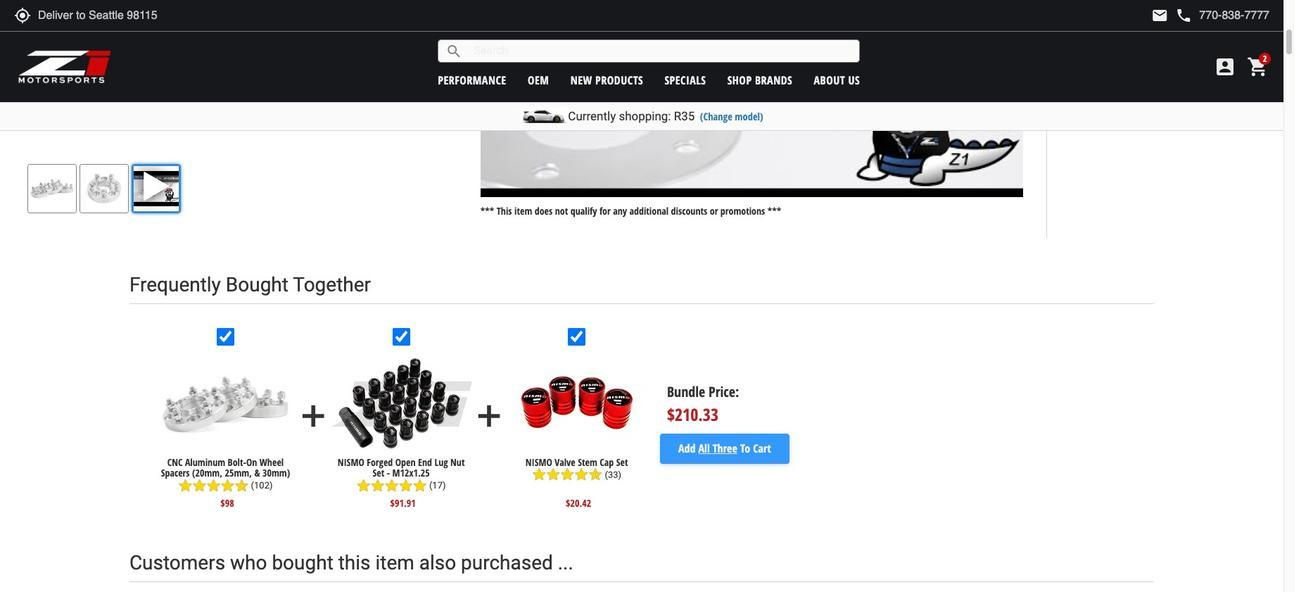 Task type: describe. For each thing, give the bounding box(es) containing it.
$210.33
[[667, 403, 719, 426]]

add for add to cart
[[1142, 2, 1161, 19]]

(20mm,
[[192, 466, 223, 480]]

customers who bought this item also purchased ...
[[129, 551, 574, 575]]

qualify
[[571, 204, 597, 218]]

for
[[600, 204, 611, 218]]

three
[[713, 441, 738, 456]]

$98
[[221, 496, 234, 510]]

(17)
[[429, 480, 446, 491]]

products
[[596, 72, 644, 88]]

ask a question about this product link
[[1061, 68, 1259, 93]]

1 add from the left
[[296, 399, 331, 434]]

purchased
[[461, 551, 553, 575]]

cap
[[600, 456, 614, 469]]

ask a question about this product
[[1103, 74, 1237, 87]]

frequently bought together
[[129, 273, 371, 297]]

new products link
[[571, 72, 644, 88]]

ask
[[1103, 74, 1117, 87]]

Search search field
[[463, 40, 860, 62]]

(change model) link
[[700, 110, 764, 123]]

question
[[1127, 74, 1161, 87]]

price:
[[709, 383, 740, 402]]

also
[[419, 551, 456, 575]]

mail link
[[1152, 7, 1169, 24]]

forged
[[367, 456, 393, 469]]

oem link
[[528, 72, 549, 88]]

us
[[849, 72, 861, 88]]

-
[[387, 466, 390, 480]]

about us
[[814, 72, 861, 88]]

2 *** from the left
[[768, 204, 782, 218]]

0 horizontal spatial cart
[[754, 441, 772, 456]]

0 horizontal spatial about
[[814, 72, 846, 88]]

lug
[[435, 456, 448, 469]]

specials link
[[665, 72, 707, 88]]

(33)
[[605, 470, 622, 480]]

performance
[[438, 72, 507, 88]]

any
[[613, 204, 627, 218]]

account_box
[[1215, 56, 1237, 78]]

z1 motorsports logo image
[[18, 49, 112, 84]]

not
[[555, 204, 568, 218]]

customers
[[129, 551, 225, 575]]

nut
[[451, 456, 465, 469]]

to
[[1164, 2, 1175, 19]]

bundle price: $210.33
[[667, 383, 740, 426]]

bolt-
[[228, 456, 246, 469]]

shop brands
[[728, 72, 793, 88]]

product
[[1207, 74, 1237, 87]]

about us link
[[814, 72, 861, 88]]

or
[[710, 204, 718, 218]]

on
[[246, 456, 257, 469]]

to
[[741, 441, 751, 456]]

who
[[230, 551, 267, 575]]

new products
[[571, 72, 644, 88]]

oem
[[528, 72, 549, 88]]

add for add all three to cart
[[679, 441, 696, 456]]

search
[[446, 43, 463, 60]]

valve
[[555, 456, 576, 469]]

mail
[[1152, 7, 1169, 24]]

1 horizontal spatial cart
[[1178, 2, 1198, 19]]

bundle
[[667, 383, 706, 402]]

2 add from the left
[[472, 399, 507, 434]]

cnc
[[167, 456, 183, 469]]

currently
[[568, 109, 616, 123]]

does
[[535, 204, 553, 218]]

specials
[[665, 72, 707, 88]]

currently shopping: r35 (change model)
[[568, 109, 764, 123]]

performance link
[[438, 72, 507, 88]]

star_half inside cnc aluminum bolt-on wheel spacers (20mm, 25mm, & 30mm) star star star star star_half (102) $98
[[235, 479, 249, 493]]



Task type: locate. For each thing, give the bounding box(es) containing it.
set inside nismo valve stem cap set star star star star star_half (33)
[[617, 456, 628, 469]]

shop
[[728, 72, 752, 88]]

cart right to
[[754, 441, 772, 456]]

a
[[1119, 74, 1124, 87]]

1 nismo from the left
[[338, 456, 365, 469]]

this
[[339, 551, 371, 575]]

r35
[[674, 109, 695, 123]]

frequently
[[129, 273, 221, 297]]

1 horizontal spatial item
[[515, 204, 533, 218]]

1 vertical spatial item
[[376, 551, 415, 575]]

set right cap on the bottom left of the page
[[617, 456, 628, 469]]

additional
[[630, 204, 669, 218]]

add left "to"
[[1142, 2, 1161, 19]]

0 horizontal spatial nismo
[[338, 456, 365, 469]]

discounts
[[671, 204, 708, 218]]

this left does
[[497, 204, 512, 218]]

None checkbox
[[217, 328, 234, 346], [393, 328, 410, 346], [568, 328, 586, 346], [217, 328, 234, 346], [393, 328, 410, 346], [568, 328, 586, 346]]

m12x1.25
[[393, 466, 430, 480]]

1 horizontal spatial star_half
[[589, 468, 603, 482]]

1 horizontal spatial this
[[1189, 74, 1205, 87]]

model)
[[735, 110, 764, 123]]

0 horizontal spatial item
[[376, 551, 415, 575]]

end
[[418, 456, 432, 469]]

cart
[[1178, 2, 1198, 19], [754, 441, 772, 456]]

stem
[[578, 456, 598, 469]]

0 vertical spatial item
[[515, 204, 533, 218]]

2 nismo from the left
[[526, 456, 553, 469]]

cnc aluminum bolt-on wheel spacers (20mm, 25mm, & 30mm) star star star star star_half (102) $98
[[161, 456, 290, 510]]

1 vertical spatial add
[[679, 441, 696, 456]]

1 horizontal spatial set
[[617, 456, 628, 469]]

add to cart
[[1142, 2, 1198, 19]]

(change
[[700, 110, 733, 123]]

this inside "link"
[[1189, 74, 1205, 87]]

shopping_cart
[[1248, 56, 1270, 78]]

account_box link
[[1211, 56, 1241, 78]]

shopping_cart link
[[1244, 56, 1270, 78]]

0 vertical spatial this
[[1189, 74, 1205, 87]]

set left -
[[373, 466, 385, 480]]

add
[[1142, 2, 1161, 19], [679, 441, 696, 456]]

bought
[[226, 273, 289, 297]]

item
[[515, 204, 533, 218], [376, 551, 415, 575]]

nismo inside 'nismo forged open end lug nut set - m12x1.25 star star star star star (17) $91.91'
[[338, 456, 365, 469]]

*** left does
[[481, 204, 495, 218]]

open
[[396, 456, 416, 469]]

bought
[[272, 551, 334, 575]]

*** right the promotions
[[768, 204, 782, 218]]

&
[[254, 466, 260, 480]]

mail phone
[[1152, 7, 1193, 24]]

nismo valve stem cap set star star star star star_half (33)
[[526, 456, 628, 482]]

star_half inside nismo valve stem cap set star star star star star_half (33)
[[589, 468, 603, 482]]

nismo for set
[[338, 456, 365, 469]]

about inside ask a question about this product "link"
[[1164, 74, 1187, 87]]

$91.91
[[390, 496, 416, 510]]

30mm)
[[263, 466, 290, 480]]

phone link
[[1176, 7, 1270, 24]]

nismo forged open end lug nut set - m12x1.25 star star star star star (17) $91.91
[[338, 456, 465, 510]]

*** this item does not qualify for any additional discounts or promotions ***
[[481, 204, 782, 218]]

all
[[699, 441, 710, 456]]

0 vertical spatial cart
[[1178, 2, 1198, 19]]

cart right "to"
[[1178, 2, 1198, 19]]

0 horizontal spatial this
[[497, 204, 512, 218]]

add left all
[[679, 441, 696, 456]]

0 horizontal spatial ***
[[481, 204, 495, 218]]

0 horizontal spatial add
[[679, 441, 696, 456]]

phone
[[1176, 7, 1193, 24]]

25mm,
[[225, 466, 252, 480]]

nismo for star
[[526, 456, 553, 469]]

add all three to cart
[[679, 441, 772, 456]]

1 horizontal spatial nismo
[[526, 456, 553, 469]]

brands
[[756, 72, 793, 88]]

1 horizontal spatial add
[[1142, 2, 1161, 19]]

shopping:
[[619, 109, 671, 123]]

item left does
[[515, 204, 533, 218]]

this left product
[[1189, 74, 1205, 87]]

about right 'question'
[[1164, 74, 1187, 87]]

(102)
[[251, 480, 273, 491]]

shop brands link
[[728, 72, 793, 88]]

1 *** from the left
[[481, 204, 495, 218]]

1 horizontal spatial add
[[472, 399, 507, 434]]

star_half left "&"
[[235, 479, 249, 493]]

nismo left forged
[[338, 456, 365, 469]]

nismo inside nismo valve stem cap set star star star star star_half (33)
[[526, 456, 553, 469]]

add
[[296, 399, 331, 434], [472, 399, 507, 434]]

0 horizontal spatial set
[[373, 466, 385, 480]]

wheel
[[260, 456, 284, 469]]

promotions
[[721, 204, 766, 218]]

set
[[617, 456, 628, 469], [373, 466, 385, 480]]

0 horizontal spatial star_half
[[235, 479, 249, 493]]

set inside 'nismo forged open end lug nut set - m12x1.25 star star star star star (17) $91.91'
[[373, 466, 385, 480]]

$20.42
[[566, 496, 592, 510]]

star_half
[[589, 468, 603, 482], [235, 479, 249, 493]]

my_location
[[14, 7, 31, 24]]

aluminum
[[185, 456, 225, 469]]

spacers
[[161, 466, 190, 480]]

1 vertical spatial cart
[[754, 441, 772, 456]]

together
[[293, 273, 371, 297]]

0 vertical spatial add
[[1142, 2, 1161, 19]]

nismo left valve on the left
[[526, 456, 553, 469]]

***
[[481, 204, 495, 218], [768, 204, 782, 218]]

1 horizontal spatial about
[[1164, 74, 1187, 87]]

nismo
[[338, 456, 365, 469], [526, 456, 553, 469]]

0 horizontal spatial add
[[296, 399, 331, 434]]

item right this
[[376, 551, 415, 575]]

...
[[558, 551, 574, 575]]

new
[[571, 72, 593, 88]]

about left us
[[814, 72, 846, 88]]

star_half left (33)
[[589, 468, 603, 482]]

1 vertical spatial this
[[497, 204, 512, 218]]

1 horizontal spatial ***
[[768, 204, 782, 218]]



Task type: vqa. For each thing, say whether or not it's contained in the screenshot.


